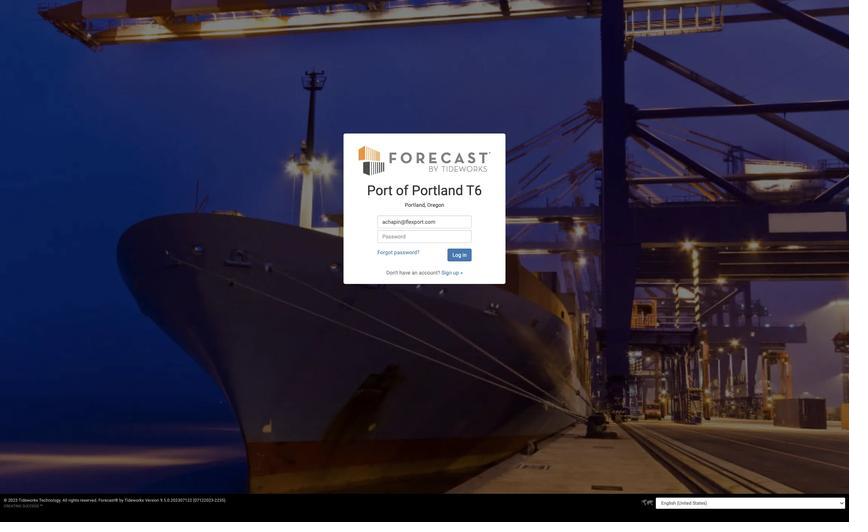 Task type: locate. For each thing, give the bounding box(es) containing it.
1 horizontal spatial tideworks
[[124, 499, 144, 504]]

in
[[463, 252, 467, 258]]

2023
[[8, 499, 18, 504]]

forgot password? link
[[377, 250, 420, 256]]

forgot password? log in
[[377, 250, 467, 258]]

creating
[[4, 505, 22, 509]]

don't
[[386, 270, 398, 276]]

port of portland t6 portland, oregon
[[367, 183, 482, 208]]

forecast®
[[98, 499, 118, 504]]

tideworks up success
[[19, 499, 38, 504]]

2 tideworks from the left
[[124, 499, 144, 504]]

Password password field
[[377, 231, 472, 243]]

tideworks
[[19, 499, 38, 504], [124, 499, 144, 504]]

port
[[367, 183, 393, 199]]

©
[[4, 499, 7, 504]]

t6
[[466, 183, 482, 199]]

account?
[[419, 270, 440, 276]]

an
[[412, 270, 418, 276]]

don't have an account? sign up »
[[386, 270, 463, 276]]

Email or username text field
[[377, 216, 472, 229]]

tideworks right by on the left of the page
[[124, 499, 144, 504]]

(07122023-
[[193, 499, 215, 504]]

version
[[145, 499, 159, 504]]

log in button
[[448, 249, 472, 262]]

0 horizontal spatial tideworks
[[19, 499, 38, 504]]

»
[[460, 270, 463, 276]]

sign
[[442, 270, 452, 276]]

by
[[119, 499, 124, 504]]



Task type: describe. For each thing, give the bounding box(es) containing it.
technology.
[[39, 499, 62, 504]]

© 2023 tideworks technology. all rights reserved. forecast® by tideworks version 9.5.0.202307122 (07122023-2235) creating success ℠
[[4, 499, 226, 509]]

sign up » link
[[442, 270, 463, 276]]

9.5.0.202307122
[[160, 499, 192, 504]]

all
[[63, 499, 67, 504]]

log
[[452, 252, 461, 258]]

rights
[[68, 499, 79, 504]]

portland
[[412, 183, 463, 199]]

success
[[23, 505, 39, 509]]

password?
[[394, 250, 420, 256]]

up
[[453, 270, 459, 276]]

forecast® by tideworks image
[[359, 145, 490, 176]]

℠
[[40, 505, 43, 509]]

oregon
[[427, 202, 444, 208]]

2235)
[[215, 499, 226, 504]]

reserved.
[[80, 499, 97, 504]]

portland,
[[405, 202, 426, 208]]

of
[[396, 183, 408, 199]]

forgot
[[377, 250, 393, 256]]

1 tideworks from the left
[[19, 499, 38, 504]]

have
[[399, 270, 410, 276]]



Task type: vqa. For each thing, say whether or not it's contained in the screenshot.
|
no



